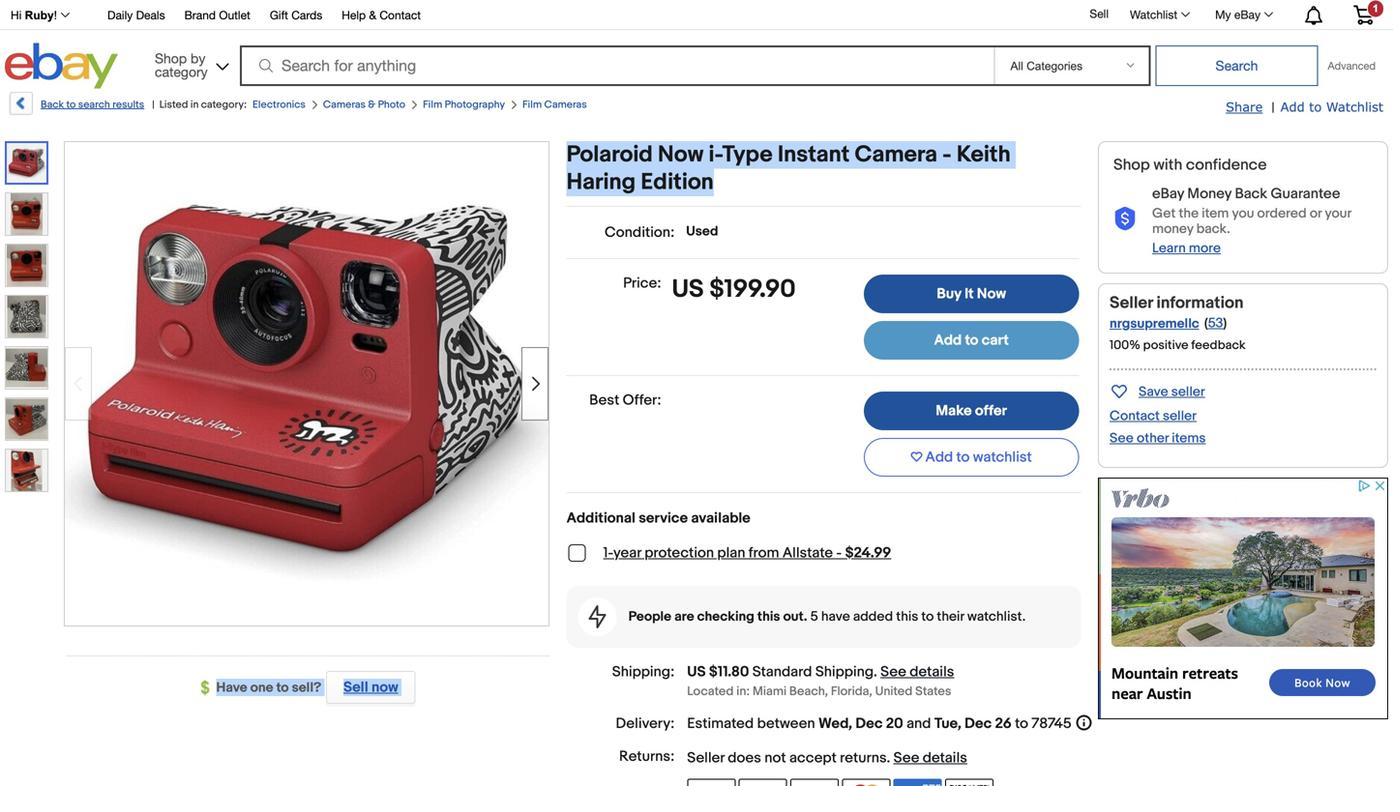 Task type: locate. For each thing, give the bounding box(es) containing it.
0 vertical spatial ebay
[[1235, 8, 1261, 21]]

add down 'buy'
[[934, 332, 962, 349]]

picture 7 of 7 image
[[6, 450, 47, 492]]

sell left now
[[344, 679, 368, 697]]

0 horizontal spatial with details__icon image
[[589, 606, 606, 629]]

2 vertical spatial add
[[926, 449, 954, 467]]

see up united
[[881, 664, 907, 681]]

add to watchlist button
[[864, 438, 1080, 477]]

details down tue,
[[923, 750, 968, 768]]

add to cart
[[934, 332, 1009, 349]]

the
[[1179, 206, 1199, 222]]

1 horizontal spatial film
[[523, 99, 542, 111]]

& left photo
[[368, 99, 376, 111]]

1 vertical spatial see details link
[[894, 750, 968, 768]]

film right photo
[[423, 99, 443, 111]]

shop by category
[[155, 50, 208, 80]]

now right it
[[977, 286, 1006, 303]]

this left out.
[[758, 609, 781, 626]]

0 vertical spatial &
[[369, 8, 377, 22]]

watchlist right sell link in the top right of the page
[[1130, 8, 1178, 21]]

contact up other at the right
[[1110, 408, 1160, 425]]

buy it now link
[[864, 275, 1080, 314]]

miami
[[753, 685, 787, 700]]

1 horizontal spatial now
[[977, 286, 1006, 303]]

0 vertical spatial seller
[[1110, 293, 1153, 314]]

to right 26
[[1015, 716, 1029, 733]]

dec left 26
[[965, 716, 992, 733]]

daily deals link
[[107, 5, 165, 27]]

0 horizontal spatial ebay
[[1153, 185, 1185, 203]]

0 horizontal spatial .
[[874, 664, 878, 681]]

1 vertical spatial add
[[934, 332, 962, 349]]

- inside "polaroid now i-type instant camera - keith haring edition"
[[943, 141, 952, 169]]

used
[[686, 224, 719, 240]]

1 vertical spatial .
[[887, 750, 891, 768]]

brand
[[184, 8, 216, 22]]

add inside button
[[926, 449, 954, 467]]

1 vertical spatial see
[[881, 664, 907, 681]]

item
[[1202, 206, 1229, 222]]

- for keith
[[943, 141, 952, 169]]

wed,
[[819, 716, 853, 733]]

seller inside contact seller see other items
[[1163, 408, 1197, 425]]

now left i-
[[658, 141, 704, 169]]

1 horizontal spatial sell
[[1090, 7, 1109, 20]]

advertisement region
[[1098, 478, 1389, 720]]

. up united
[[874, 664, 878, 681]]

us up located
[[687, 664, 706, 681]]

shop left by
[[155, 50, 187, 66]]

26
[[995, 716, 1012, 733]]

category
[[155, 64, 208, 80]]

film photography link
[[423, 99, 505, 111]]

cameras left photo
[[323, 99, 366, 111]]

0 vertical spatial -
[[943, 141, 952, 169]]

1 horizontal spatial watchlist
[[1327, 99, 1384, 114]]

(
[[1205, 315, 1208, 332]]

it
[[965, 286, 974, 303]]

contact inside account navigation
[[380, 8, 421, 22]]

shop left with
[[1114, 156, 1150, 175]]

haring
[[567, 169, 636, 196]]

0 vertical spatial now
[[658, 141, 704, 169]]

dec
[[856, 716, 883, 733], [965, 716, 992, 733]]

sell inside account navigation
[[1090, 7, 1109, 20]]

1 horizontal spatial contact
[[1110, 408, 1160, 425]]

1 vertical spatial with details__icon image
[[589, 606, 606, 629]]

watchlist down advanced at right top
[[1327, 99, 1384, 114]]

back to search results link
[[8, 92, 144, 122]]

returns
[[840, 750, 887, 768]]

electronics link
[[253, 99, 306, 111]]

ordered
[[1258, 206, 1307, 222]]

american express image
[[894, 780, 942, 787]]

us right price:
[[672, 275, 704, 305]]

1-
[[604, 545, 614, 562]]

0 vertical spatial details
[[910, 664, 955, 681]]

contact right help
[[380, 8, 421, 22]]

polaroid now i-type instant camera - keith haring edition - picture 1 of 7 image
[[65, 154, 549, 611]]

to left cart
[[965, 332, 979, 349]]

| left "listed"
[[152, 99, 155, 111]]

0 horizontal spatial now
[[658, 141, 704, 169]]

|
[[152, 99, 155, 111], [1272, 100, 1275, 116]]

watchlist
[[1130, 8, 1178, 21], [1327, 99, 1384, 114]]

more
[[1189, 240, 1221, 257]]

1 vertical spatial now
[[977, 286, 1006, 303]]

dec left 20
[[856, 716, 883, 733]]

their
[[937, 609, 965, 626]]

0 vertical spatial with details__icon image
[[1114, 207, 1137, 232]]

ebay right 'my'
[[1235, 8, 1261, 21]]

cards
[[292, 8, 323, 22]]

film photography
[[423, 99, 505, 111]]

seller for save
[[1172, 384, 1206, 401]]

seller right save
[[1172, 384, 1206, 401]]

account navigation
[[0, 0, 1389, 30]]

details up 'states'
[[910, 664, 955, 681]]

1 vertical spatial us
[[687, 664, 706, 681]]

sell for sell now
[[344, 679, 368, 697]]

seller for seller does not accept returns
[[687, 750, 725, 768]]

us for us $11.80 standard shipping . see details located in: miami beach, florida, united states
[[687, 664, 706, 681]]

standard
[[753, 664, 812, 681]]

0 horizontal spatial contact
[[380, 8, 421, 22]]

back to search results
[[41, 99, 144, 111]]

help
[[342, 8, 366, 22]]

add down make
[[926, 449, 954, 467]]

seller up paypal image
[[687, 750, 725, 768]]

google pay image
[[739, 780, 787, 787]]

0 horizontal spatial this
[[758, 609, 781, 626]]

sell link
[[1081, 7, 1118, 20]]

0 horizontal spatial cameras
[[323, 99, 366, 111]]

1 vertical spatial &
[[368, 99, 376, 111]]

to left search at the top left
[[66, 99, 76, 111]]

0 vertical spatial see details link
[[881, 664, 955, 681]]

back up you at the top right
[[1235, 185, 1268, 203]]

offer:
[[623, 392, 662, 409]]

watchlist inside share | add to watchlist
[[1327, 99, 1384, 114]]

0 vertical spatial add
[[1281, 99, 1305, 114]]

& inside account navigation
[[369, 8, 377, 22]]

with details__icon image for people are checking this out.
[[589, 606, 606, 629]]

seller for seller information
[[1110, 293, 1153, 314]]

with details__icon image left people
[[589, 606, 606, 629]]

see details link up american express image
[[894, 750, 968, 768]]

0 horizontal spatial film
[[423, 99, 443, 111]]

seller inside button
[[1172, 384, 1206, 401]]

watchlist inside account navigation
[[1130, 8, 1178, 21]]

1 horizontal spatial cameras
[[544, 99, 587, 111]]

0 vertical spatial watchlist
[[1130, 8, 1178, 21]]

0 horizontal spatial back
[[41, 99, 64, 111]]

add right share
[[1281, 99, 1305, 114]]

see up american express image
[[894, 750, 920, 768]]

1 vertical spatial sell
[[344, 679, 368, 697]]

positive
[[1144, 338, 1189, 353]]

1 vertical spatial contact
[[1110, 408, 1160, 425]]

- left $24.99
[[837, 545, 842, 562]]

to right 'one'
[[276, 680, 289, 697]]

0 vertical spatial seller
[[1172, 384, 1206, 401]]

& right help
[[369, 8, 377, 22]]

1 vertical spatial seller
[[687, 750, 725, 768]]

from
[[749, 545, 780, 562]]

1 vertical spatial seller
[[1163, 408, 1197, 425]]

. up master card image
[[887, 750, 891, 768]]

0 horizontal spatial watchlist
[[1130, 8, 1178, 21]]

best offer:
[[590, 392, 662, 409]]

my ebay link
[[1205, 3, 1282, 26]]

None submit
[[1156, 45, 1319, 86]]

1 horizontal spatial shop
[[1114, 156, 1150, 175]]

accept
[[790, 750, 837, 768]]

0 vertical spatial us
[[672, 275, 704, 305]]

- left keith
[[943, 141, 952, 169]]

cameras & photo link
[[323, 99, 406, 111]]

this right added
[[896, 609, 919, 626]]

located
[[687, 685, 734, 700]]

us
[[672, 275, 704, 305], [687, 664, 706, 681]]

have one to sell?
[[216, 680, 321, 697]]

details
[[910, 664, 955, 681], [923, 750, 968, 768]]

sell now link
[[321, 672, 416, 705]]

make offer
[[936, 403, 1007, 420]]

0 vertical spatial back
[[41, 99, 64, 111]]

seller up nrgsupremellc link
[[1110, 293, 1153, 314]]

1 horizontal spatial seller
[[1110, 293, 1153, 314]]

picture 6 of 7 image
[[6, 399, 47, 440]]

1 vertical spatial back
[[1235, 185, 1268, 203]]

see left other at the right
[[1110, 431, 1134, 447]]

paypal image
[[687, 780, 736, 787]]

ebay up the get
[[1153, 185, 1185, 203]]

have
[[216, 680, 247, 697]]

photo
[[378, 99, 406, 111]]

&
[[369, 8, 377, 22], [368, 99, 376, 111]]

us for us $199.90
[[672, 275, 704, 305]]

with details__icon image inside us $199.90 main content
[[589, 606, 606, 629]]

0 horizontal spatial shop
[[155, 50, 187, 66]]

buy it now
[[937, 286, 1006, 303]]

1 horizontal spatial back
[[1235, 185, 1268, 203]]

to inside add to cart link
[[965, 332, 979, 349]]

1 horizontal spatial this
[[896, 609, 919, 626]]

0 vertical spatial shop
[[155, 50, 187, 66]]

1 film from the left
[[423, 99, 443, 111]]

1 horizontal spatial with details__icon image
[[1114, 207, 1137, 232]]

ruby
[[25, 9, 54, 22]]

seller inside the seller information nrgsupremellc ( 53 ) 100% positive feedback
[[1110, 293, 1153, 314]]

gift cards link
[[270, 5, 323, 27]]

0 vertical spatial contact
[[380, 8, 421, 22]]

polaroid now i-type instant camera - keith haring edition
[[567, 141, 1011, 196]]

cameras down search for anything text field
[[544, 99, 587, 111]]

one
[[250, 680, 273, 697]]

contact
[[380, 8, 421, 22], [1110, 408, 1160, 425]]

0 vertical spatial .
[[874, 664, 878, 681]]

to down advanced link
[[1310, 99, 1322, 114]]

people are checking this out. 5 have added this to their watchlist.
[[629, 609, 1026, 626]]

film right the photography at the top of page
[[523, 99, 542, 111]]

picture 1 of 7 image
[[7, 143, 46, 183]]

1 vertical spatial -
[[837, 545, 842, 562]]

20
[[886, 716, 904, 733]]

details inside us $11.80 standard shipping . see details located in: miami beach, florida, united states
[[910, 664, 955, 681]]

see other items link
[[1110, 431, 1206, 447]]

1 horizontal spatial .
[[887, 750, 891, 768]]

0 horizontal spatial dec
[[856, 716, 883, 733]]

seller up items
[[1163, 408, 1197, 425]]

us inside us $11.80 standard shipping . see details located in: miami beach, florida, united states
[[687, 664, 706, 681]]

$11.80
[[709, 664, 749, 681]]

gift
[[270, 8, 288, 22]]

1 horizontal spatial dec
[[965, 716, 992, 733]]

electronics
[[253, 99, 306, 111]]

1 vertical spatial ebay
[[1153, 185, 1185, 203]]

0 horizontal spatial seller
[[687, 750, 725, 768]]

picture 2 of 7 image
[[6, 194, 47, 235]]

0 horizontal spatial sell
[[344, 679, 368, 697]]

see details link
[[881, 664, 955, 681], [894, 750, 968, 768]]

1 horizontal spatial -
[[943, 141, 952, 169]]

shop inside shop by category
[[155, 50, 187, 66]]

money
[[1153, 221, 1194, 238]]

polaroid
[[567, 141, 653, 169]]

1 this from the left
[[758, 609, 781, 626]]

1 vertical spatial watchlist
[[1327, 99, 1384, 114]]

see inside contact seller see other items
[[1110, 431, 1134, 447]]

)
[[1224, 315, 1227, 332]]

this
[[758, 609, 781, 626], [896, 609, 919, 626]]

sell for sell
[[1090, 7, 1109, 20]]

have
[[822, 609, 850, 626]]

see details link up 'states'
[[881, 664, 955, 681]]

with details__icon image
[[1114, 207, 1137, 232], [589, 606, 606, 629]]

my
[[1216, 8, 1232, 21]]

items
[[1172, 431, 1206, 447]]

1 horizontal spatial |
[[1272, 100, 1275, 116]]

to left watchlist
[[957, 449, 970, 467]]

sell left watchlist link
[[1090, 7, 1109, 20]]

now
[[658, 141, 704, 169], [977, 286, 1006, 303]]

| right share button
[[1272, 100, 1275, 116]]

seller inside us $199.90 main content
[[687, 750, 725, 768]]

1 horizontal spatial ebay
[[1235, 8, 1261, 21]]

camera
[[855, 141, 938, 169]]

0 vertical spatial see
[[1110, 431, 1134, 447]]

with details__icon image left the get
[[1114, 207, 1137, 232]]

1 vertical spatial shop
[[1114, 156, 1150, 175]]

price:
[[623, 275, 662, 292]]

shop by category banner
[[0, 0, 1389, 94]]

back left search at the top left
[[41, 99, 64, 111]]

2 film from the left
[[523, 99, 542, 111]]

now inside "polaroid now i-type instant camera - keith haring edition"
[[658, 141, 704, 169]]

0 vertical spatial sell
[[1090, 7, 1109, 20]]

protection
[[645, 545, 714, 562]]

0 horizontal spatial -
[[837, 545, 842, 562]]



Task type: describe. For each thing, give the bounding box(es) containing it.
add for add to watchlist
[[926, 449, 954, 467]]

hi
[[11, 9, 22, 22]]

learn
[[1153, 240, 1186, 257]]

cart
[[982, 332, 1009, 349]]

add to watchlist
[[926, 449, 1032, 467]]

watchlist
[[973, 449, 1032, 467]]

none submit inside shop by category banner
[[1156, 45, 1319, 86]]

save seller button
[[1110, 380, 1206, 403]]

picture 5 of 7 image
[[6, 347, 47, 389]]

advanced link
[[1319, 46, 1386, 85]]

ebay inside ebay money back guarantee get the item you ordered or your money back. learn more
[[1153, 185, 1185, 203]]

watchlist.
[[968, 609, 1026, 626]]

back inside back to search results link
[[41, 99, 64, 111]]

picture 3 of 7 image
[[6, 245, 47, 286]]

feedback
[[1192, 338, 1246, 353]]

0 horizontal spatial |
[[152, 99, 155, 111]]

add to watchlist link
[[1281, 99, 1384, 116]]

back inside ebay money back guarantee get the item you ordered or your money back. learn more
[[1235, 185, 1268, 203]]

additional service available
[[567, 510, 751, 528]]

shipping:
[[612, 664, 675, 681]]

save
[[1139, 384, 1169, 401]]

watchlist link
[[1120, 3, 1199, 26]]

additional
[[567, 510, 636, 528]]

united
[[876, 685, 913, 700]]

now
[[372, 679, 398, 697]]

. inside us $11.80 standard shipping . see details located in: miami beach, florida, united states
[[874, 664, 878, 681]]

us $11.80 standard shipping . see details located in: miami beach, florida, united states
[[687, 664, 955, 700]]

53 link
[[1208, 315, 1224, 332]]

2 dec from the left
[[965, 716, 992, 733]]

nrgsupremellc
[[1110, 316, 1200, 332]]

edition
[[641, 169, 714, 196]]

sell?
[[292, 680, 321, 697]]

shop with confidence
[[1114, 156, 1267, 175]]

picture 4 of 7 image
[[6, 296, 47, 338]]

1 dec from the left
[[856, 716, 883, 733]]

ebay money back guarantee get the item you ordered or your money back. learn more
[[1153, 185, 1352, 257]]

seller information nrgsupremellc ( 53 ) 100% positive feedback
[[1110, 293, 1246, 353]]

share | add to watchlist
[[1226, 99, 1384, 116]]

& for help
[[369, 8, 377, 22]]

2 vertical spatial see
[[894, 750, 920, 768]]

dollar sign image
[[201, 681, 216, 697]]

1-year protection plan from allstate - $24.99
[[604, 545, 892, 562]]

category:
[[201, 99, 247, 111]]

tue,
[[935, 716, 962, 733]]

add for add to cart
[[934, 332, 962, 349]]

my ebay
[[1216, 8, 1261, 21]]

1 cameras from the left
[[323, 99, 366, 111]]

contact seller see other items
[[1110, 408, 1206, 447]]

checking
[[697, 609, 755, 626]]

us $199.90
[[672, 275, 796, 305]]

sell now
[[344, 679, 398, 697]]

to inside back to search results link
[[66, 99, 76, 111]]

in:
[[737, 685, 750, 700]]

advanced
[[1328, 60, 1376, 72]]

service
[[639, 510, 688, 528]]

people
[[629, 609, 672, 626]]

florida,
[[831, 685, 873, 700]]

Search for anything text field
[[243, 47, 991, 84]]

film for film cameras
[[523, 99, 542, 111]]

gift cards
[[270, 8, 323, 22]]

by
[[191, 50, 206, 66]]

make
[[936, 403, 972, 420]]

outlet
[[219, 8, 250, 22]]

1
[[1373, 2, 1379, 14]]

1 vertical spatial details
[[923, 750, 968, 768]]

to inside share | add to watchlist
[[1310, 99, 1322, 114]]

i-
[[709, 141, 723, 169]]

see inside us $11.80 standard shipping . see details located in: miami beach, florida, united states
[[881, 664, 907, 681]]

back.
[[1197, 221, 1231, 238]]

or
[[1310, 206, 1322, 222]]

us $199.90 main content
[[567, 141, 1094, 787]]

instant
[[778, 141, 850, 169]]

2 this from the left
[[896, 609, 919, 626]]

contact inside contact seller see other items
[[1110, 408, 1160, 425]]

and
[[907, 716, 932, 733]]

added
[[854, 609, 893, 626]]

seller for contact
[[1163, 408, 1197, 425]]

condition:
[[605, 224, 675, 241]]

shop for shop by category
[[155, 50, 187, 66]]

to left their at the right of the page
[[922, 609, 934, 626]]

are
[[675, 609, 694, 626]]

to inside add to watchlist button
[[957, 449, 970, 467]]

make offer link
[[864, 392, 1080, 431]]

best
[[590, 392, 620, 409]]

- for $24.99
[[837, 545, 842, 562]]

plan
[[718, 545, 746, 562]]

cameras & photo
[[323, 99, 406, 111]]

2 cameras from the left
[[544, 99, 587, 111]]

& for cameras
[[368, 99, 376, 111]]

not
[[765, 750, 786, 768]]

shop for shop with confidence
[[1114, 156, 1150, 175]]

with details__icon image for ebay money back guarantee
[[1114, 207, 1137, 232]]

in
[[191, 99, 199, 111]]

$24.99
[[845, 545, 892, 562]]

film for film photography
[[423, 99, 443, 111]]

ebay inside my ebay link
[[1235, 8, 1261, 21]]

master card image
[[842, 780, 891, 787]]

daily
[[107, 8, 133, 22]]

brand outlet
[[184, 8, 250, 22]]

with
[[1154, 156, 1183, 175]]

$199.90
[[710, 275, 796, 305]]

!
[[54, 9, 57, 22]]

seller does not accept returns . see details
[[687, 750, 968, 768]]

film cameras
[[523, 99, 587, 111]]

hi ruby !
[[11, 9, 57, 22]]

returns:
[[619, 749, 675, 766]]

discover image
[[946, 780, 994, 787]]

share
[[1226, 99, 1263, 114]]

add to cart link
[[864, 321, 1080, 360]]

visa image
[[791, 780, 839, 787]]

add inside share | add to watchlist
[[1281, 99, 1305, 114]]

shipping
[[816, 664, 874, 681]]

| inside share | add to watchlist
[[1272, 100, 1275, 116]]



Task type: vqa. For each thing, say whether or not it's contained in the screenshot.
See details link
yes



